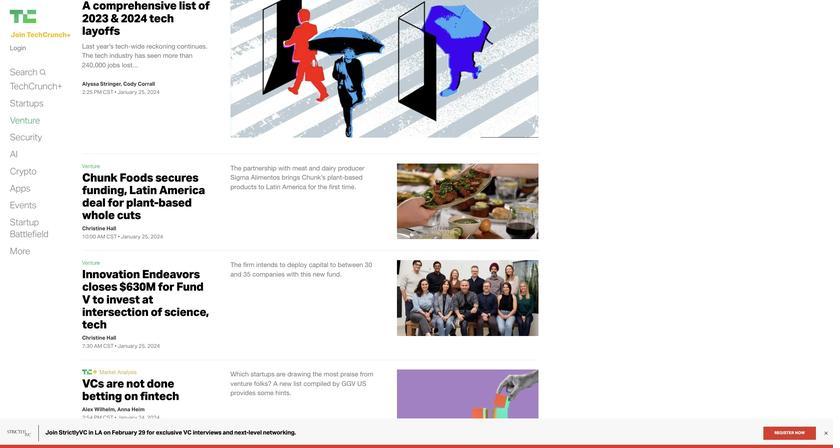 Task type: vqa. For each thing, say whether or not it's contained in the screenshot.
rightmost Angeles
no



Task type: describe. For each thing, give the bounding box(es) containing it.
tech inside the venture innovation endeavors closes $630m for fund v to invest at intersection of science, tech christine hall 7:30 am cst • january 25, 2024
[[82, 317, 107, 332]]

search image
[[39, 69, 46, 76]]

2024 inside venture chunk foods secures funding, latin america deal for plant-based whole cuts christine hall 10:00 am cst • january 25, 2024
[[151, 234, 163, 240]]

fintech
[[140, 389, 179, 403]]

whole
[[82, 208, 115, 222]]

cody
[[123, 80, 137, 87]]

• inside vcs are not done betting on fintech alex wilhelm , anna heim 2:54 pm cst • january 24, 2024
[[115, 415, 116, 421]]

market
[[100, 370, 116, 375]]

invest
[[106, 292, 140, 307]]

35
[[244, 271, 251, 278]]

alyssa
[[82, 80, 99, 87]]

list inside a comprehensive list of 2023 & 2024 tech layoffs
[[179, 0, 196, 13]]

venture link for chunk foods secures funding, latin america deal for plant-based whole cuts
[[82, 163, 100, 169]]

alyssa stringer , cody corrall 2:25 pm cst • january 25, 2024
[[82, 80, 160, 95]]

to up fund.
[[331, 261, 336, 269]]

deploy
[[288, 261, 307, 269]]

anna
[[117, 406, 130, 413]]

endeavors
[[142, 267, 200, 282]]

login link
[[10, 42, 26, 54]]

chunk
[[82, 170, 118, 185]]

2024 inside vcs are not done betting on fintech alex wilhelm , anna heim 2:54 pm cst • january 24, 2024
[[147, 415, 160, 421]]

venture innovation endeavors closes $630m for fund v to invest at intersection of science, tech christine hall 7:30 am cst • january 25, 2024
[[82, 260, 209, 349]]

market analysis link
[[100, 370, 137, 375]]

the inside the partnership with meat and dairy producer sigma alimentos brings chunk's plant-based products to latin america for the first time.
[[318, 183, 328, 191]]

christine inside the venture innovation endeavors closes $630m for fund v to invest at intersection of science, tech christine hall 7:30 am cst • january 25, 2024
[[82, 335, 105, 341]]

deal
[[82, 195, 106, 210]]

at
[[142, 292, 153, 307]]

am inside venture chunk foods secures funding, latin america deal for plant-based whole cuts christine hall 10:00 am cst • january 25, 2024
[[97, 234, 105, 240]]

startups
[[10, 97, 44, 109]]

pm inside vcs are not done betting on fintech alex wilhelm , anna heim 2:54 pm cst • january 24, 2024
[[94, 415, 102, 421]]

techcrunch+
[[10, 80, 62, 92]]

fund
[[177, 280, 204, 294]]

with inside the partnership with meat and dairy producer sigma alimentos brings chunk's plant-based products to latin america for the first time.
[[279, 164, 291, 172]]

are inside which startups are drawing the most praise from venture folks? a new list compiled by ggv us provides some hints.
[[277, 371, 286, 378]]

industry
[[110, 52, 133, 59]]

240,000
[[82, 61, 106, 69]]

for inside venture chunk foods secures funding, latin america deal for plant-based whole cuts christine hall 10:00 am cst • january 25, 2024
[[108, 195, 124, 210]]

tech for year's
[[95, 52, 108, 59]]

venture link for innovation endeavors closes $630m for fund v to invest at intersection of science, tech
[[82, 260, 100, 266]]

more
[[10, 245, 30, 257]]

0 vertical spatial venture
[[10, 114, 40, 126]]

on
[[124, 389, 138, 403]]

wide
[[131, 42, 145, 50]]

venture for chunk foods secures funding, latin america deal for plant-based whole cuts
[[82, 163, 100, 169]]

hall inside venture chunk foods secures funding, latin america deal for plant-based whole cuts christine hall 10:00 am cst • january 25, 2024
[[107, 225, 116, 232]]

time.
[[342, 183, 357, 191]]

25, inside alyssa stringer , cody corrall 2:25 pm cst • january 25, 2024
[[138, 89, 146, 95]]

2024 inside alyssa stringer , cody corrall 2:25 pm cst • january 25, 2024
[[147, 89, 160, 95]]

comprehensive
[[93, 0, 177, 13]]

funding,
[[82, 183, 127, 197]]

join techcrunch +
[[11, 30, 71, 39]]

of inside a comprehensive list of 2023 & 2024 tech layoffs
[[198, 0, 210, 13]]

alex wilhelm link
[[82, 406, 115, 413]]

30
[[365, 261, 373, 269]]

seen
[[147, 52, 161, 59]]

latin inside the partnership with meat and dairy producer sigma alimentos brings chunk's plant-based products to latin america for the first time.
[[266, 183, 281, 191]]

pm inside alyssa stringer , cody corrall 2:25 pm cst • january 25, 2024
[[94, 89, 102, 95]]

venture for innovation endeavors closes $630m for fund v to invest at intersection of science, tech
[[82, 260, 100, 266]]

intersection
[[82, 305, 149, 319]]

to left deploy
[[280, 261, 286, 269]]

, inside alyssa stringer , cody corrall 2:25 pm cst • january 25, 2024
[[121, 80, 122, 87]]

tech-
[[116, 42, 131, 50]]

us
[[358, 380, 367, 387]]

year's
[[97, 42, 114, 50]]

reckoning
[[147, 42, 175, 50]]

market analysis
[[100, 370, 137, 375]]

ai link
[[10, 148, 18, 160]]

last
[[82, 42, 95, 50]]

stringer
[[100, 80, 121, 87]]

• inside the venture innovation endeavors closes $630m for fund v to invest at intersection of science, tech christine hall 7:30 am cst • january 25, 2024
[[115, 343, 117, 349]]

capital
[[309, 261, 329, 269]]

anna heim link
[[117, 406, 145, 413]]

lost...
[[122, 61, 138, 69]]

of inside the venture innovation endeavors closes $630m for fund v to invest at intersection of science, tech christine hall 7:30 am cst • january 25, 2024
[[151, 305, 162, 319]]

startups
[[251, 371, 275, 378]]

• inside alyssa stringer , cody corrall 2:25 pm cst • january 25, 2024
[[115, 89, 116, 95]]

image of workers walking in and out of doors representing tech layoffs in 2023 image
[[231, 0, 539, 138]]

a comprehensive list of 2023 & 2024 tech layoffs link
[[82, 0, 210, 38]]

a inside which startups are drawing the most praise from venture folks? a new list compiled by ggv us provides some hints.
[[274, 380, 278, 387]]

the inside which startups are drawing the most praise from venture folks? a new list compiled by ggv us provides some hints.
[[313, 371, 322, 378]]

which
[[231, 371, 249, 378]]

search
[[10, 66, 37, 77]]

january inside the venture innovation endeavors closes $630m for fund v to invest at intersection of science, tech christine hall 7:30 am cst • january 25, 2024
[[118, 343, 138, 349]]

analysis
[[117, 370, 137, 375]]

chunk foods, plant-based protein, steak image
[[397, 164, 539, 239]]

cuts
[[117, 208, 141, 222]]

partnership
[[243, 164, 277, 172]]

praise
[[341, 371, 359, 378]]

login
[[10, 44, 26, 52]]

cst inside alyssa stringer , cody corrall 2:25 pm cst • january 25, 2024
[[103, 89, 114, 95]]

2023
[[82, 11, 109, 25]]

firm
[[243, 261, 255, 269]]

• inside venture chunk foods secures funding, latin america deal for plant-based whole cuts christine hall 10:00 am cst • january 25, 2024
[[118, 234, 120, 240]]

than
[[180, 52, 193, 59]]

crypto
[[10, 165, 37, 177]]

vcs
[[82, 376, 104, 391]]

v
[[82, 292, 90, 307]]

brings
[[282, 174, 300, 181]]

to inside the partnership with meat and dairy producer sigma alimentos brings chunk's plant-based products to latin america for the first time.
[[259, 183, 265, 191]]

provides
[[231, 389, 256, 397]]

&
[[111, 11, 119, 25]]

25, inside venture chunk foods secures funding, latin america deal for plant-based whole cuts christine hall 10:00 am cst • january 25, 2024
[[142, 234, 149, 240]]

join
[[11, 30, 25, 39]]

closes
[[82, 280, 117, 294]]

new inside which startups are drawing the most praise from venture folks? a new list compiled by ggv us provides some hints.
[[280, 380, 292, 387]]

crypto link
[[10, 165, 37, 177]]

intends
[[257, 261, 278, 269]]

alex
[[82, 406, 93, 413]]

with inside the firm intends to deploy capital to between 30 and 35 companies with this new fund.
[[287, 271, 299, 278]]

and inside the partnership with meat and dairy producer sigma alimentos brings chunk's plant-based products to latin america for the first time.
[[309, 164, 320, 172]]

latin inside venture chunk foods secures funding, latin america deal for plant-based whole cuts christine hall 10:00 am cst • january 25, 2024
[[129, 183, 157, 197]]

corrall
[[138, 80, 155, 87]]

by
[[333, 380, 340, 387]]

techcrunch image for the techcrunch 'link' to the left
[[10, 10, 36, 23]]

apps link
[[10, 182, 31, 194]]

+
[[67, 31, 71, 39]]

man's hand in black and white placing block on largest stack of 5 growing stacks of yellow and red tinted blocks image
[[397, 370, 539, 446]]

venture chunk foods secures funding, latin america deal for plant-based whole cuts christine hall 10:00 am cst • january 25, 2024
[[82, 163, 205, 240]]

hints.
[[276, 389, 292, 397]]

producer
[[338, 164, 365, 172]]

to inside the venture innovation endeavors closes $630m for fund v to invest at intersection of science, tech christine hall 7:30 am cst • january 25, 2024
[[93, 292, 104, 307]]

tech for comprehensive
[[149, 11, 174, 25]]

which startups are drawing the most praise from venture folks? a new list compiled by ggv us provides some hints.
[[231, 371, 374, 397]]



Task type: locate. For each thing, give the bounding box(es) containing it.
2 hall from the top
[[107, 335, 116, 341]]

• down wilhelm
[[115, 415, 116, 421]]

the down "last"
[[82, 52, 93, 59]]

• down stringer
[[115, 89, 116, 95]]

new down capital
[[313, 271, 325, 278]]

2024
[[121, 11, 147, 25], [147, 89, 160, 95], [151, 234, 163, 240], [147, 343, 160, 349], [147, 415, 160, 421]]

0 vertical spatial hall
[[107, 225, 116, 232]]

for right deal in the left of the page
[[108, 195, 124, 210]]

sigma
[[231, 174, 249, 181]]

2 vertical spatial the
[[231, 261, 242, 269]]

1 vertical spatial pm
[[94, 415, 102, 421]]

plant- inside the partnership with meat and dairy producer sigma alimentos brings chunk's plant-based products to latin america for the first time.
[[328, 174, 345, 181]]

venture inside venture chunk foods secures funding, latin america deal for plant-based whole cuts christine hall 10:00 am cst • january 25, 2024
[[82, 163, 100, 169]]

heim
[[132, 406, 145, 413]]

1 vertical spatial techcrunch link
[[82, 370, 92, 375]]

techcrunch+ link
[[10, 80, 62, 92]]

with
[[279, 164, 291, 172], [287, 271, 299, 278]]

tech down the year's
[[95, 52, 108, 59]]

1 vertical spatial of
[[151, 305, 162, 319]]

1 vertical spatial and
[[231, 271, 242, 278]]

layoffs
[[82, 23, 120, 38]]

1 pm from the top
[[94, 89, 102, 95]]

techcrunch link up join techcrunch +
[[10, 10, 76, 23]]

alyssa stringer link
[[82, 80, 121, 87]]

1 horizontal spatial are
[[277, 371, 286, 378]]

0 vertical spatial with
[[279, 164, 291, 172]]

• up 'market analysis'
[[115, 343, 117, 349]]

,
[[121, 80, 122, 87], [115, 406, 116, 413]]

1 christine from the top
[[82, 225, 105, 232]]

0 vertical spatial the
[[318, 183, 328, 191]]

0 horizontal spatial latin
[[129, 183, 157, 197]]

0 horizontal spatial a
[[82, 0, 91, 13]]

1 horizontal spatial plant-
[[328, 174, 345, 181]]

are inside vcs are not done betting on fintech alex wilhelm , anna heim 2:54 pm cst • january 24, 2024
[[106, 376, 124, 391]]

0 vertical spatial ,
[[121, 80, 122, 87]]

january down anna
[[117, 415, 137, 421]]

venture down startups link
[[10, 114, 40, 126]]

0 vertical spatial plant-
[[328, 174, 345, 181]]

1 vertical spatial based
[[159, 195, 192, 210]]

to right v
[[93, 292, 104, 307]]

cst down wilhelm
[[103, 415, 114, 421]]

the up sigma
[[231, 164, 242, 172]]

latin up cuts
[[129, 183, 157, 197]]

1 vertical spatial christine
[[82, 335, 105, 341]]

0 horizontal spatial ,
[[115, 406, 116, 413]]

a inside a comprehensive list of 2023 & 2024 tech layoffs
[[82, 0, 91, 13]]

1 vertical spatial list
[[294, 380, 302, 387]]

for inside the partnership with meat and dairy producer sigma alimentos brings chunk's plant-based products to latin america for the first time.
[[309, 183, 316, 191]]

startup
[[10, 216, 39, 228]]

1 horizontal spatial ,
[[121, 80, 122, 87]]

latin
[[129, 183, 157, 197], [266, 183, 281, 191]]

folks?
[[254, 380, 272, 387]]

christine
[[82, 225, 105, 232], [82, 335, 105, 341]]

the
[[318, 183, 328, 191], [313, 371, 322, 378]]

latin down alimentos
[[266, 183, 281, 191]]

alimentos
[[251, 174, 280, 181]]

the inside the firm intends to deploy capital to between 30 and 35 companies with this new fund.
[[231, 261, 242, 269]]

0 horizontal spatial plant-
[[126, 195, 159, 210]]

1 vertical spatial tech
[[95, 52, 108, 59]]

0 vertical spatial based
[[345, 174, 363, 181]]

for inside the venture innovation endeavors closes $630m for fund v to invest at intersection of science, tech christine hall 7:30 am cst • january 25, 2024
[[158, 280, 174, 294]]

am right 10:00 on the left of the page
[[97, 234, 105, 240]]

are left drawing
[[277, 371, 286, 378]]

0 vertical spatial am
[[97, 234, 105, 240]]

ai
[[10, 148, 18, 160]]

new up hints.
[[280, 380, 292, 387]]

science,
[[164, 305, 209, 319]]

the left first
[[318, 183, 328, 191]]

1 horizontal spatial based
[[345, 174, 363, 181]]

plant- up first
[[328, 174, 345, 181]]

2:54
[[82, 415, 93, 421]]

techcrunch image left plus bold icon
[[82, 370, 92, 375]]

0 vertical spatial christine hall link
[[82, 225, 116, 232]]

the left firm
[[231, 261, 242, 269]]

america inside the partnership with meat and dairy producer sigma alimentos brings chunk's plant-based products to latin america for the first time.
[[283, 183, 307, 191]]

1 horizontal spatial and
[[309, 164, 320, 172]]

events
[[10, 199, 36, 211]]

dairy
[[322, 164, 337, 172]]

the partnership with meat and dairy producer sigma alimentos brings chunk's plant-based products to latin america for the first time.
[[231, 164, 365, 191]]

a up hints.
[[274, 380, 278, 387]]

the for innovation endeavors closes $630m for fund v to invest at intersection of science, tech
[[231, 261, 242, 269]]

2 christine from the top
[[82, 335, 105, 341]]

hall
[[107, 225, 116, 232], [107, 335, 116, 341]]

some
[[258, 389, 274, 397]]

to
[[259, 183, 265, 191], [280, 261, 286, 269], [331, 261, 336, 269], [93, 292, 104, 307]]

1 horizontal spatial list
[[294, 380, 302, 387]]

techcrunch image
[[10, 10, 36, 23], [82, 370, 92, 375]]

•
[[115, 89, 116, 95], [118, 234, 120, 240], [115, 343, 117, 349], [115, 415, 116, 421]]

am right the 7:30
[[94, 343, 102, 349]]

wilhelm
[[94, 406, 115, 413]]

0 vertical spatial 25,
[[138, 89, 146, 95]]

compiled
[[304, 380, 331, 387]]

events link
[[10, 199, 36, 211]]

0 vertical spatial techcrunch link
[[10, 10, 76, 23]]

venture link
[[10, 114, 40, 126], [82, 163, 100, 169], [82, 260, 100, 266]]

10:00
[[82, 234, 96, 240]]

1 vertical spatial for
[[108, 195, 124, 210]]

january up analysis
[[118, 343, 138, 349]]

chunk's
[[302, 174, 326, 181]]

1 vertical spatial am
[[94, 343, 102, 349]]

0 vertical spatial christine
[[82, 225, 105, 232]]

25, inside the venture innovation endeavors closes $630m for fund v to invest at intersection of science, tech christine hall 7:30 am cst • january 25, 2024
[[139, 343, 146, 349]]

vcs are not done betting on fintech alex wilhelm , anna heim 2:54 pm cst • january 24, 2024
[[82, 376, 179, 421]]

2:25
[[82, 89, 93, 95]]

techcrunch
[[27, 30, 67, 39]]

hall down intersection
[[107, 335, 116, 341]]

for down chunk's
[[309, 183, 316, 191]]

0 vertical spatial a
[[82, 0, 91, 13]]

1 horizontal spatial latin
[[266, 183, 281, 191]]

cody corrall link
[[123, 80, 155, 87]]

america inside venture chunk foods secures funding, latin america deal for plant-based whole cuts christine hall 10:00 am cst • january 25, 2024
[[159, 183, 205, 197]]

1 horizontal spatial techcrunch image
[[82, 370, 92, 375]]

1 vertical spatial the
[[231, 164, 242, 172]]

2024 inside the venture innovation endeavors closes $630m for fund v to invest at intersection of science, tech christine hall 7:30 am cst • january 25, 2024
[[147, 343, 160, 349]]

1 vertical spatial 25,
[[142, 234, 149, 240]]

• down cuts
[[118, 234, 120, 240]]

1 vertical spatial plant-
[[126, 195, 159, 210]]

, left anna
[[115, 406, 116, 413]]

venture
[[10, 114, 40, 126], [82, 163, 100, 169], [82, 260, 100, 266]]

the up compiled
[[313, 371, 322, 378]]

1 vertical spatial with
[[287, 271, 299, 278]]

0 horizontal spatial are
[[106, 376, 124, 391]]

with down deploy
[[287, 271, 299, 278]]

1 vertical spatial new
[[280, 380, 292, 387]]

and up chunk's
[[309, 164, 320, 172]]

to down alimentos
[[259, 183, 265, 191]]

plant- down the foods
[[126, 195, 159, 210]]

christine hall link for hall
[[82, 225, 116, 232]]

based inside venture chunk foods secures funding, latin america deal for plant-based whole cuts christine hall 10:00 am cst • january 25, 2024
[[159, 195, 192, 210]]

for right at
[[158, 280, 174, 294]]

innovation endeavors closes $630m for fund v to invest at intersection of science, tech link
[[82, 267, 209, 332]]

pm
[[94, 89, 102, 95], [94, 415, 102, 421]]

drawing
[[288, 371, 311, 378]]

cst inside venture chunk foods secures funding, latin america deal for plant-based whole cuts christine hall 10:00 am cst • january 25, 2024
[[107, 234, 117, 240]]

tech up reckoning
[[149, 11, 174, 25]]

christine up the 7:30
[[82, 335, 105, 341]]

0 vertical spatial and
[[309, 164, 320, 172]]

with up brings
[[279, 164, 291, 172]]

2 vertical spatial 25,
[[139, 343, 146, 349]]

0 horizontal spatial based
[[159, 195, 192, 210]]

0 vertical spatial venture link
[[10, 114, 40, 126]]

0 horizontal spatial of
[[151, 305, 162, 319]]

2 christine hall link from the top
[[82, 335, 116, 341]]

betting
[[82, 389, 122, 403]]

chunk foods secures funding, latin america deal for plant-based whole cuts link
[[82, 170, 205, 222]]

2 vertical spatial for
[[158, 280, 174, 294]]

0 vertical spatial of
[[198, 0, 210, 13]]

1 vertical spatial the
[[313, 371, 322, 378]]

25,
[[138, 89, 146, 95], [142, 234, 149, 240], [139, 343, 146, 349]]

0 horizontal spatial and
[[231, 271, 242, 278]]

hall down whole at left
[[107, 225, 116, 232]]

2 vertical spatial venture
[[82, 260, 100, 266]]

0 vertical spatial techcrunch image
[[10, 10, 36, 23]]

0 vertical spatial new
[[313, 271, 325, 278]]

meat
[[293, 164, 307, 172]]

list inside which startups are drawing the most praise from venture folks? a new list compiled by ggv us provides some hints.
[[294, 380, 302, 387]]

pm down alex wilhelm link
[[94, 415, 102, 421]]

of
[[198, 0, 210, 13], [151, 305, 162, 319]]

24,
[[138, 415, 146, 421]]

plant- inside venture chunk foods secures funding, latin america deal for plant-based whole cuts christine hall 10:00 am cst • january 25, 2024
[[126, 195, 159, 210]]

jobs
[[108, 61, 120, 69]]

vcs are not done betting on fintech link
[[82, 376, 179, 403]]

2 horizontal spatial for
[[309, 183, 316, 191]]

0 horizontal spatial techcrunch image
[[10, 10, 36, 23]]

security
[[10, 131, 42, 143]]

1 horizontal spatial for
[[158, 280, 174, 294]]

venture up chunk
[[82, 163, 100, 169]]

cst right the 7:30
[[103, 343, 114, 349]]

christine hall link up the 7:30
[[82, 335, 116, 341]]

0 vertical spatial for
[[309, 183, 316, 191]]

innovation endeavors image
[[397, 260, 539, 336]]

1 horizontal spatial america
[[283, 183, 307, 191]]

based inside the partnership with meat and dairy producer sigma alimentos brings chunk's plant-based products to latin america for the first time.
[[345, 174, 363, 181]]

more link
[[10, 245, 30, 257]]

venture link up security
[[10, 114, 40, 126]]

0 horizontal spatial for
[[108, 195, 124, 210]]

tech inside a comprehensive list of 2023 & 2024 tech layoffs
[[149, 11, 174, 25]]

foods
[[120, 170, 153, 185]]

christine hall link for tech
[[82, 335, 116, 341]]

0 vertical spatial list
[[179, 0, 196, 13]]

most
[[324, 371, 339, 378]]

venture link up innovation
[[82, 260, 100, 266]]

pm down alyssa stringer link at the top left of the page
[[94, 89, 102, 95]]

this
[[301, 271, 311, 278]]

startups link
[[10, 97, 44, 109]]

a comprehensive list of 2023 & 2024 tech layoffs
[[82, 0, 210, 38]]

a
[[82, 0, 91, 13], [274, 380, 278, 387]]

continues.
[[177, 42, 208, 50]]

done
[[147, 376, 174, 391]]

venture up innovation
[[82, 260, 100, 266]]

techcrunch image up 'join'
[[10, 10, 36, 23]]

january down cuts
[[121, 234, 141, 240]]

the inside last year's tech-wide reckoning continues. the tech industry has seen more than 240,000 jobs lost...
[[82, 52, 93, 59]]

tech up the 7:30
[[82, 317, 107, 332]]

a up layoffs
[[82, 0, 91, 13]]

from
[[360, 371, 374, 378]]

hall inside the venture innovation endeavors closes $630m for fund v to invest at intersection of science, tech christine hall 7:30 am cst • january 25, 2024
[[107, 335, 116, 341]]

ggv
[[342, 380, 356, 387]]

january inside venture chunk foods secures funding, latin america deal for plant-based whole cuts christine hall 10:00 am cst • january 25, 2024
[[121, 234, 141, 240]]

startup battlefield link
[[10, 216, 48, 240]]

list
[[179, 0, 196, 13], [294, 380, 302, 387]]

the for chunk foods secures funding, latin america deal for plant-based whole cuts
[[231, 164, 242, 172]]

1 vertical spatial christine hall link
[[82, 335, 116, 341]]

1 vertical spatial hall
[[107, 335, 116, 341]]

0 vertical spatial pm
[[94, 89, 102, 95]]

january down "cody"
[[117, 89, 137, 95]]

0 horizontal spatial new
[[280, 380, 292, 387]]

1 vertical spatial ,
[[115, 406, 116, 413]]

0 horizontal spatial america
[[159, 183, 205, 197]]

techcrunch link
[[10, 10, 76, 23], [82, 370, 92, 375]]

1 vertical spatial techcrunch image
[[82, 370, 92, 375]]

, left "cody"
[[121, 80, 122, 87]]

first
[[329, 183, 340, 191]]

are down market analysis link
[[106, 376, 124, 391]]

2 pm from the top
[[94, 415, 102, 421]]

christine hall link up 10:00 on the left of the page
[[82, 225, 116, 232]]

cst inside vcs are not done betting on fintech alex wilhelm , anna heim 2:54 pm cst • january 24, 2024
[[103, 415, 114, 421]]

techcrunch image for rightmost the techcrunch 'link'
[[82, 370, 92, 375]]

cst
[[103, 89, 114, 95], [107, 234, 117, 240], [103, 343, 114, 349], [103, 415, 114, 421]]

0 vertical spatial tech
[[149, 11, 174, 25]]

0 horizontal spatial techcrunch link
[[10, 10, 76, 23]]

2024 inside a comprehensive list of 2023 & 2024 tech layoffs
[[121, 11, 147, 25]]

new inside the firm intends to deploy capital to between 30 and 35 companies with this new fund.
[[313, 271, 325, 278]]

january inside alyssa stringer , cody corrall 2:25 pm cst • january 25, 2024
[[117, 89, 137, 95]]

2 vertical spatial tech
[[82, 317, 107, 332]]

innovation
[[82, 267, 140, 282]]

and inside the firm intends to deploy capital to between 30 and 35 companies with this new fund.
[[231, 271, 242, 278]]

christine inside venture chunk foods secures funding, latin america deal for plant-based whole cuts christine hall 10:00 am cst • january 25, 2024
[[82, 225, 105, 232]]

based down producer
[[345, 174, 363, 181]]

cst down stringer
[[103, 89, 114, 95]]

am inside the venture innovation endeavors closes $630m for fund v to invest at intersection of science, tech christine hall 7:30 am cst • january 25, 2024
[[94, 343, 102, 349]]

christine up 10:00 on the left of the page
[[82, 225, 105, 232]]

1 horizontal spatial a
[[274, 380, 278, 387]]

cst inside the venture innovation endeavors closes $630m for fund v to invest at intersection of science, tech christine hall 7:30 am cst • january 25, 2024
[[103, 343, 114, 349]]

1 vertical spatial venture link
[[82, 163, 100, 169]]

1 christine hall link from the top
[[82, 225, 116, 232]]

0 horizontal spatial list
[[179, 0, 196, 13]]

1 horizontal spatial techcrunch link
[[82, 370, 92, 375]]

tech
[[149, 11, 174, 25], [95, 52, 108, 59], [82, 317, 107, 332]]

1 hall from the top
[[107, 225, 116, 232]]

the inside the partnership with meat and dairy producer sigma alimentos brings chunk's plant-based products to latin america for the first time.
[[231, 164, 242, 172]]

venture link up chunk
[[82, 163, 100, 169]]

2 vertical spatial venture link
[[82, 260, 100, 266]]

the firm intends to deploy capital to between 30 and 35 companies with this new fund.
[[231, 261, 373, 278]]

tech inside last year's tech-wide reckoning continues. the tech industry has seen more than 240,000 jobs lost...
[[95, 52, 108, 59]]

based down secures at the top left of the page
[[159, 195, 192, 210]]

techcrunch link left plus bold icon
[[82, 370, 92, 375]]

cst right 10:00 on the left of the page
[[107, 234, 117, 240]]

1 horizontal spatial of
[[198, 0, 210, 13]]

1 horizontal spatial new
[[313, 271, 325, 278]]

$630m
[[120, 280, 156, 294]]

1 vertical spatial venture
[[82, 163, 100, 169]]

1 vertical spatial a
[[274, 380, 278, 387]]

and left 35
[[231, 271, 242, 278]]

venture inside the venture innovation endeavors closes $630m for fund v to invest at intersection of science, tech christine hall 7:30 am cst • january 25, 2024
[[82, 260, 100, 266]]

january inside vcs are not done betting on fintech alex wilhelm , anna heim 2:54 pm cst • january 24, 2024
[[117, 415, 137, 421]]

0 vertical spatial the
[[82, 52, 93, 59]]

, inside vcs are not done betting on fintech alex wilhelm , anna heim 2:54 pm cst • january 24, 2024
[[115, 406, 116, 413]]

plus bold image
[[93, 370, 97, 374]]



